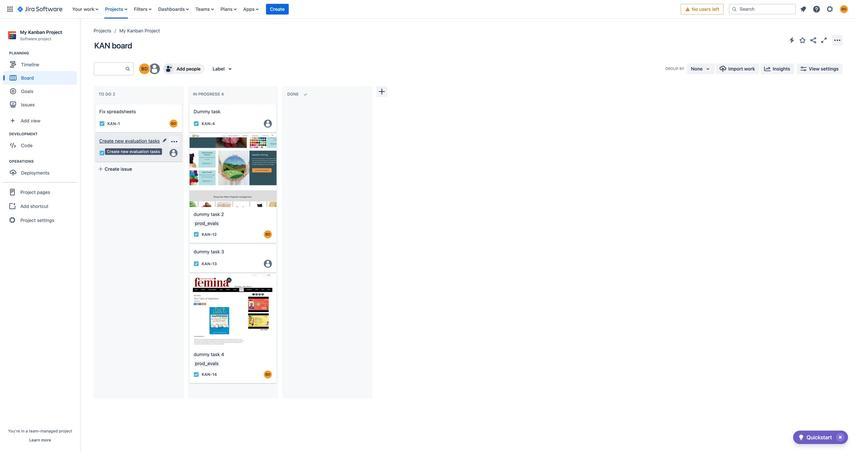 Task type: vqa. For each thing, say whether or not it's contained in the screenshot.
More information about Barb Dwyer icon to the top
no



Task type: locate. For each thing, give the bounding box(es) containing it.
task image for the to do element
[[99, 121, 105, 127]]

task image
[[99, 151, 105, 156], [194, 232, 199, 237], [194, 262, 199, 267]]

sidebar element
[[0, 19, 80, 453]]

tooltip
[[105, 149, 162, 155]]

planning image
[[1, 49, 9, 57]]

create issue image
[[91, 100, 99, 108], [185, 100, 193, 108], [91, 129, 99, 137], [185, 240, 193, 248]]

create column image
[[378, 88, 386, 96]]

heading for planning icon
[[9, 51, 80, 56]]

more actions for kan-17 create new evaluation tasks image
[[170, 138, 178, 146]]

0 vertical spatial heading
[[9, 51, 80, 56]]

sidebar navigation image
[[73, 27, 88, 40]]

settings image
[[827, 5, 835, 13]]

view settings image
[[800, 65, 808, 73]]

Search field
[[730, 4, 797, 15]]

1 vertical spatial heading
[[9, 132, 80, 137]]

list item
[[266, 0, 289, 19]]

group
[[3, 51, 80, 114], [3, 132, 80, 154], [3, 159, 80, 182], [3, 182, 78, 230]]

3 heading from the top
[[9, 159, 80, 164]]

heading
[[9, 51, 80, 56], [9, 132, 80, 137], [9, 159, 80, 164]]

jira software image
[[17, 5, 62, 13], [17, 5, 62, 13]]

list
[[69, 0, 681, 19], [798, 3, 853, 15]]

2 heading from the top
[[9, 132, 80, 137]]

help image
[[813, 5, 821, 13]]

1 heading from the top
[[9, 51, 80, 56]]

task image
[[99, 121, 105, 127], [194, 121, 199, 127], [194, 372, 199, 378]]

group for operations icon
[[3, 159, 80, 182]]

None search field
[[730, 4, 797, 15]]

create issue image for the to do element task image
[[91, 100, 99, 108]]

0 horizontal spatial list
[[69, 0, 681, 19]]

in progress element
[[193, 92, 225, 97]]

banner
[[0, 0, 857, 19]]

0 vertical spatial task image
[[99, 151, 105, 156]]

more actions image
[[834, 36, 842, 44]]

operations image
[[1, 158, 9, 166]]

2 vertical spatial heading
[[9, 159, 80, 164]]

create issue image
[[185, 129, 193, 137]]

heading for operations icon
[[9, 159, 80, 164]]



Task type: describe. For each thing, give the bounding box(es) containing it.
search image
[[732, 7, 738, 12]]

development image
[[1, 130, 9, 138]]

import image
[[720, 65, 728, 73]]

group for development icon
[[3, 132, 80, 154]]

notifications image
[[800, 5, 808, 13]]

heading for development icon
[[9, 132, 80, 137]]

edit summary image
[[162, 138, 167, 143]]

add people image
[[165, 65, 173, 73]]

appswitcher icon image
[[6, 5, 14, 13]]

group for planning icon
[[3, 51, 80, 114]]

create issue image for task image associated with "in progress" element on the left
[[185, 100, 193, 108]]

automations menu button icon image
[[789, 36, 797, 44]]

create issue image for task icon to the bottom
[[185, 240, 193, 248]]

star kan board image
[[799, 36, 807, 44]]

Search this board text field
[[94, 63, 125, 75]]

your profile and settings image
[[841, 5, 849, 13]]

dismiss quickstart image
[[836, 433, 846, 443]]

to do element
[[99, 92, 117, 97]]

goal image
[[10, 88, 16, 94]]

2 vertical spatial task image
[[194, 262, 199, 267]]

check image
[[798, 434, 806, 442]]

primary element
[[4, 0, 681, 19]]

1 horizontal spatial list
[[798, 3, 853, 15]]

task image for "in progress" element on the left
[[194, 121, 199, 127]]

1 vertical spatial task image
[[194, 232, 199, 237]]

enter full screen image
[[821, 36, 829, 44]]



